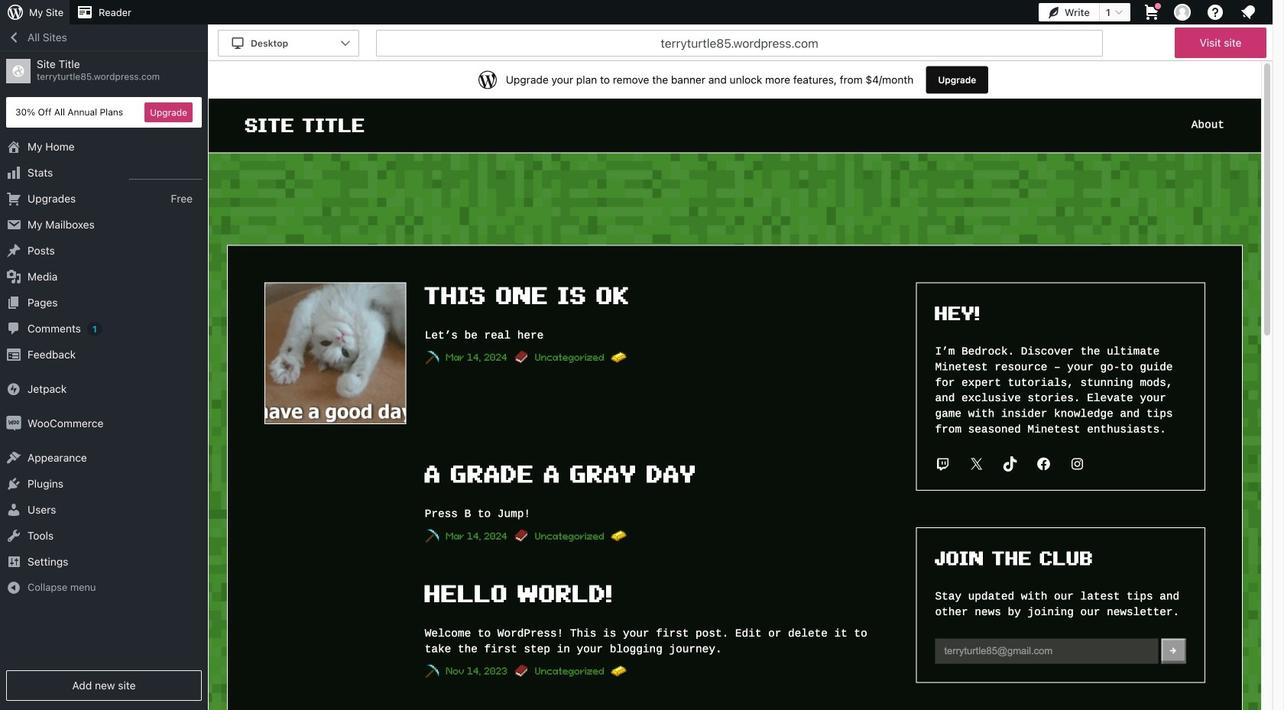 Task type: describe. For each thing, give the bounding box(es) containing it.
manage your notifications image
[[1240, 3, 1258, 21]]

my profile image
[[1175, 4, 1192, 21]]

help image
[[1207, 3, 1225, 21]]

my shopping cart image
[[1143, 3, 1162, 21]]

highest hourly views 0 image
[[129, 170, 202, 180]]



Task type: vqa. For each thing, say whether or not it's contained in the screenshot.
CLOSED 'image'
no



Task type: locate. For each thing, give the bounding box(es) containing it.
1 vertical spatial img image
[[6, 416, 21, 431]]

1 img image from the top
[[6, 382, 21, 397]]

0 vertical spatial img image
[[6, 382, 21, 397]]

img image
[[6, 382, 21, 397], [6, 416, 21, 431]]

None text field
[[376, 30, 1104, 57]]

2 img image from the top
[[6, 416, 21, 431]]



